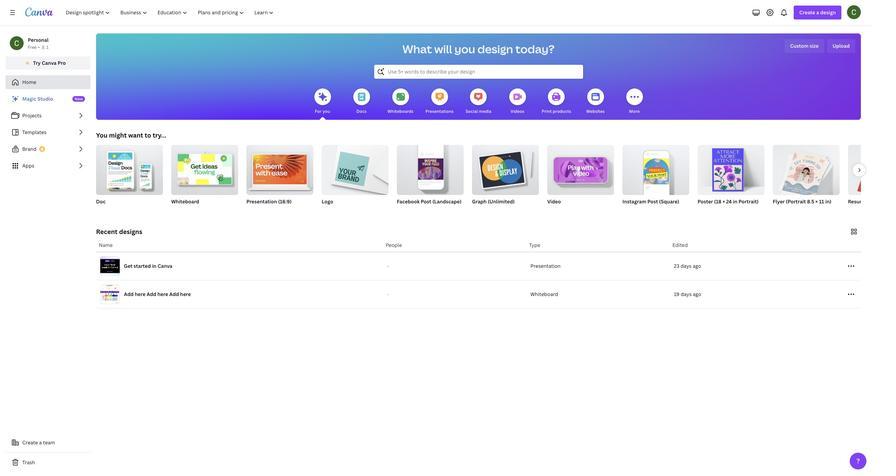 Task type: locate. For each thing, give the bounding box(es) containing it.
poster (18 × 24 in portrait)
[[698, 198, 759, 205]]

you right will
[[455, 41, 476, 56]]

0 vertical spatial presentation
[[247, 198, 277, 205]]

presentation for presentation (16:9)
[[247, 198, 277, 205]]

0 vertical spatial in
[[734, 198, 738, 205]]

christina overa image
[[848, 5, 862, 19]]

1 vertical spatial presentation
[[531, 263, 561, 269]]

1 -- from the top
[[387, 264, 389, 268]]

a
[[817, 9, 820, 16], [39, 439, 42, 446]]

None search field
[[374, 65, 583, 79]]

0 horizontal spatial design
[[478, 41, 514, 56]]

(square)
[[660, 198, 680, 205]]

0 horizontal spatial add
[[124, 291, 134, 298]]

might
[[109, 131, 127, 139]]

days right 23
[[681, 263, 692, 269]]

add
[[124, 291, 134, 298], [147, 291, 156, 298], [169, 291, 179, 298]]

1 here from the left
[[135, 291, 146, 298]]

social media button
[[466, 84, 492, 120]]

create
[[800, 9, 816, 16], [22, 439, 38, 446]]

upload button
[[828, 39, 856, 53]]

0 vertical spatial canva
[[42, 60, 57, 66]]

0 horizontal spatial you
[[323, 108, 330, 114]]

0 vertical spatial you
[[455, 41, 476, 56]]

poster (18 × 24 in portrait) group
[[698, 142, 765, 214]]

0 horizontal spatial whiteboard
[[171, 198, 199, 205]]

poster
[[698, 198, 714, 205]]

post left (square)
[[648, 198, 658, 205]]

list
[[6, 92, 91, 173]]

a inside dropdown button
[[817, 9, 820, 16]]

1 horizontal spatial design
[[821, 9, 837, 16]]

a up size
[[817, 9, 820, 16]]

23
[[674, 263, 680, 269]]

days
[[681, 263, 692, 269], [681, 291, 692, 298]]

add here add here add here
[[124, 291, 191, 298]]

0 horizontal spatial a
[[39, 439, 42, 446]]

1 × from the left
[[723, 198, 726, 205]]

docs
[[357, 108, 367, 114]]

1 horizontal spatial whiteboard
[[531, 291, 559, 298]]

trash
[[22, 459, 35, 466]]

logo group
[[322, 142, 389, 214]]

print
[[542, 108, 552, 114]]

presentation inside group
[[247, 198, 277, 205]]

0 vertical spatial days
[[681, 263, 692, 269]]

for
[[315, 108, 322, 114]]

0 horizontal spatial create
[[22, 439, 38, 446]]

facebook post (landscape)
[[397, 198, 462, 205]]

a inside button
[[39, 439, 42, 446]]

2 horizontal spatial add
[[169, 291, 179, 298]]

0 vertical spatial a
[[817, 9, 820, 16]]

1 post from the left
[[421, 198, 432, 205]]

1 horizontal spatial here
[[158, 291, 168, 298]]

days for 19
[[681, 291, 692, 298]]

presentation left (16:9) at the top left
[[247, 198, 277, 205]]

create a design
[[800, 9, 837, 16]]

-- for presentation
[[387, 264, 389, 268]]

1 vertical spatial a
[[39, 439, 42, 446]]

group
[[96, 142, 163, 195], [171, 142, 238, 195], [247, 142, 314, 195], [322, 142, 389, 195], [397, 142, 464, 195], [472, 142, 539, 195], [548, 142, 615, 195], [623, 142, 690, 195], [698, 142, 765, 195], [773, 142, 840, 197], [849, 145, 873, 195]]

1 horizontal spatial a
[[817, 9, 820, 16]]

× inside group
[[816, 198, 819, 205]]

post for facebook
[[421, 198, 432, 205]]

want
[[128, 131, 143, 139]]

create for create a team
[[22, 439, 38, 446]]

in right 24
[[734, 198, 738, 205]]

2 horizontal spatial here
[[180, 291, 191, 298]]

more
[[630, 108, 640, 114]]

video
[[548, 198, 561, 205]]

group for resume
[[849, 145, 873, 195]]

0 vertical spatial whiteboard
[[171, 198, 199, 205]]

studio
[[37, 95, 53, 102]]

0 vertical spatial --
[[387, 264, 389, 268]]

projects
[[22, 112, 42, 119]]

1 horizontal spatial create
[[800, 9, 816, 16]]

(unlimited)
[[488, 198, 515, 205]]

in
[[734, 198, 738, 205], [152, 263, 157, 269]]

a left "team"
[[39, 439, 42, 446]]

1 vertical spatial days
[[681, 291, 692, 298]]

videos
[[511, 108, 525, 114]]

0 horizontal spatial ×
[[723, 198, 726, 205]]

1 vertical spatial design
[[478, 41, 514, 56]]

1 horizontal spatial in
[[734, 198, 738, 205]]

(18
[[715, 198, 722, 205]]

1 horizontal spatial you
[[455, 41, 476, 56]]

you right for
[[323, 108, 330, 114]]

days for 23
[[681, 263, 692, 269]]

create left "team"
[[22, 439, 38, 446]]

design left christina overa icon
[[821, 9, 837, 16]]

group for poster (18 × 24 in portrait)
[[698, 142, 765, 195]]

3 add from the left
[[169, 291, 179, 298]]

docs button
[[353, 84, 370, 120]]

0 vertical spatial ago
[[693, 263, 702, 269]]

create a team
[[22, 439, 55, 446]]

presentation (16:9)
[[247, 198, 292, 205]]

templates
[[22, 129, 47, 136]]

create up custom size
[[800, 9, 816, 16]]

logo
[[322, 198, 333, 205]]

presentation (16:9) group
[[247, 142, 314, 214]]

post for instagram
[[648, 198, 658, 205]]

1 horizontal spatial ×
[[816, 198, 819, 205]]

0 horizontal spatial canva
[[42, 60, 57, 66]]

ago right 23
[[693, 263, 702, 269]]

design up search search box
[[478, 41, 514, 56]]

days right 19
[[681, 291, 692, 298]]

2 × from the left
[[816, 198, 819, 205]]

1 vertical spatial create
[[22, 439, 38, 446]]

whiteboard inside whiteboard group
[[171, 198, 199, 205]]

2 ago from the top
[[693, 291, 702, 298]]

try canva pro
[[33, 60, 66, 66]]

1 horizontal spatial add
[[147, 291, 156, 298]]

×
[[723, 198, 726, 205], [816, 198, 819, 205]]

post right facebook
[[421, 198, 432, 205]]

trash link
[[6, 456, 91, 470]]

1 vertical spatial you
[[323, 108, 330, 114]]

doc group
[[96, 142, 163, 214]]

custom size
[[791, 43, 819, 49]]

presentation down type
[[531, 263, 561, 269]]

home
[[22, 79, 36, 85]]

video group
[[548, 142, 615, 214]]

2 -- from the top
[[387, 293, 389, 296]]

canva right started on the bottom
[[158, 263, 172, 269]]

create inside dropdown button
[[800, 9, 816, 16]]

ago right 19
[[693, 291, 702, 298]]

-
[[387, 264, 388, 268], [388, 264, 389, 268], [387, 293, 388, 296], [388, 293, 389, 296]]

brand
[[22, 146, 37, 152]]

here
[[135, 291, 146, 298], [158, 291, 168, 298], [180, 291, 191, 298]]

0 horizontal spatial post
[[421, 198, 432, 205]]

1 horizontal spatial post
[[648, 198, 658, 205]]

1 vertical spatial --
[[387, 293, 389, 296]]

canva right try on the top left of page
[[42, 60, 57, 66]]

whiteboards button
[[388, 84, 414, 120]]

× left 24
[[723, 198, 726, 205]]

group for facebook post (landscape)
[[397, 142, 464, 195]]

portrait)
[[739, 198, 759, 205]]

presentation
[[247, 198, 277, 205], [531, 263, 561, 269]]

create inside button
[[22, 439, 38, 446]]

1 ago from the top
[[693, 263, 702, 269]]

more button
[[627, 84, 643, 120]]

group for instagram post (square)
[[623, 142, 690, 195]]

presentation for presentation
[[531, 263, 561, 269]]

•
[[38, 44, 40, 50]]

1 horizontal spatial presentation
[[531, 263, 561, 269]]

whiteboard
[[171, 198, 199, 205], [531, 291, 559, 298]]

0 horizontal spatial presentation
[[247, 198, 277, 205]]

0 vertical spatial create
[[800, 9, 816, 16]]

home link
[[6, 75, 91, 89]]

instagram post (square) group
[[623, 142, 690, 214]]

you
[[455, 41, 476, 56], [323, 108, 330, 114]]

you inside button
[[323, 108, 330, 114]]

custom size button
[[785, 39, 825, 53]]

in right started on the bottom
[[152, 263, 157, 269]]

design
[[821, 9, 837, 16], [478, 41, 514, 56]]

1 vertical spatial in
[[152, 263, 157, 269]]

23 days ago
[[674, 263, 702, 269]]

0 horizontal spatial here
[[135, 291, 146, 298]]

canva
[[42, 60, 57, 66], [158, 263, 172, 269]]

magic
[[22, 95, 36, 102]]

0 vertical spatial design
[[821, 9, 837, 16]]

design inside dropdown button
[[821, 9, 837, 16]]

products
[[553, 108, 572, 114]]

× left 11
[[816, 198, 819, 205]]

2 post from the left
[[648, 198, 658, 205]]

designs
[[119, 228, 142, 236]]

1 vertical spatial ago
[[693, 291, 702, 298]]

2 here from the left
[[158, 291, 168, 298]]

a for design
[[817, 9, 820, 16]]

create a design button
[[795, 6, 842, 20]]

1 horizontal spatial canva
[[158, 263, 172, 269]]

0 horizontal spatial in
[[152, 263, 157, 269]]



Task type: describe. For each thing, give the bounding box(es) containing it.
print products button
[[542, 84, 572, 120]]

create for create a design
[[800, 9, 816, 16]]

ago for 23 days ago
[[693, 263, 702, 269]]

Search search field
[[388, 65, 569, 78]]

videos button
[[510, 84, 526, 120]]

doc
[[96, 198, 106, 205]]

apps link
[[6, 159, 91, 173]]

graph (unlimited) group
[[472, 142, 539, 214]]

resume
[[849, 198, 868, 205]]

instagram
[[623, 198, 647, 205]]

8.5
[[808, 198, 815, 205]]

magic studio
[[22, 95, 53, 102]]

group for video
[[548, 142, 615, 195]]

get started in canva
[[124, 263, 172, 269]]

(landscape)
[[433, 198, 462, 205]]

group for doc
[[96, 142, 163, 195]]

edited
[[673, 242, 688, 248]]

pro
[[58, 60, 66, 66]]

1 vertical spatial canva
[[158, 263, 172, 269]]

websites
[[587, 108, 605, 114]]

websites button
[[587, 84, 605, 120]]

facebook
[[397, 198, 420, 205]]

group for whiteboard
[[171, 142, 238, 195]]

print products
[[542, 108, 572, 114]]

personal
[[28, 37, 49, 43]]

people
[[386, 242, 402, 248]]

in)
[[826, 198, 832, 205]]

will
[[435, 41, 453, 56]]

team
[[43, 439, 55, 446]]

social media
[[466, 108, 492, 114]]

2 add from the left
[[147, 291, 156, 298]]

group for graph (unlimited)
[[472, 142, 539, 195]]

you
[[96, 131, 108, 139]]

top level navigation element
[[61, 6, 280, 20]]

started
[[134, 263, 151, 269]]

1 vertical spatial whiteboard
[[531, 291, 559, 298]]

group for presentation (16:9)
[[247, 142, 314, 195]]

presentations button
[[426, 84, 454, 120]]

size
[[810, 43, 819, 49]]

1
[[46, 44, 49, 50]]

try canva pro button
[[6, 56, 91, 70]]

19 days ago
[[674, 291, 702, 298]]

apps
[[22, 162, 34, 169]]

× inside "group"
[[723, 198, 726, 205]]

what
[[403, 41, 432, 56]]

(16:9)
[[278, 198, 292, 205]]

11
[[820, 198, 825, 205]]

free •
[[28, 44, 40, 50]]

free
[[28, 44, 37, 50]]

media
[[479, 108, 492, 114]]

try...
[[153, 131, 166, 139]]

for you button
[[314, 84, 331, 120]]

today?
[[516, 41, 555, 56]]

graph (unlimited)
[[472, 198, 515, 205]]

(portrait
[[787, 198, 807, 205]]

whiteboards
[[388, 108, 414, 114]]

flyer
[[773, 198, 785, 205]]

-- for whiteboard
[[387, 293, 389, 296]]

19
[[674, 291, 680, 298]]

for you
[[315, 108, 330, 114]]

presentations
[[426, 108, 454, 114]]

canva inside try canva pro button
[[42, 60, 57, 66]]

facebook post (landscape) group
[[397, 142, 464, 214]]

type
[[530, 242, 541, 248]]

graph
[[472, 198, 487, 205]]

list containing magic studio
[[6, 92, 91, 173]]

ago for 19 days ago
[[693, 291, 702, 298]]

3 here from the left
[[180, 291, 191, 298]]

get
[[124, 263, 133, 269]]

group for logo
[[322, 142, 389, 195]]

1 add from the left
[[124, 291, 134, 298]]

templates link
[[6, 125, 91, 139]]

flyer (portrait 8.5 × 11 in) group
[[773, 142, 840, 214]]

flyer (portrait 8.5 × 11 in)
[[773, 198, 832, 205]]

you might want to try...
[[96, 131, 166, 139]]

try
[[33, 60, 41, 66]]

custom
[[791, 43, 809, 49]]

to
[[145, 131, 151, 139]]

a for team
[[39, 439, 42, 446]]

group for flyer (portrait 8.5 × 11 in)
[[773, 142, 840, 197]]

new
[[75, 96, 83, 101]]

in inside poster (18 × 24 in portrait) "group"
[[734, 198, 738, 205]]

whiteboard group
[[171, 142, 238, 214]]

create a team button
[[6, 436, 91, 450]]

brand link
[[6, 142, 91, 156]]

upload
[[833, 43, 850, 49]]

instagram post (square)
[[623, 198, 680, 205]]

projects link
[[6, 109, 91, 123]]

recent designs
[[96, 228, 142, 236]]

24
[[727, 198, 732, 205]]

resume group
[[849, 145, 873, 214]]

recent
[[96, 228, 118, 236]]

what will you design today?
[[403, 41, 555, 56]]



Task type: vqa. For each thing, say whether or not it's contained in the screenshot.
Privacy within the Canva doesn't train AI using your content without your permission. Canva's AI privacy controls require you to opt in - not opt out - to share your private content with us to train AI.
no



